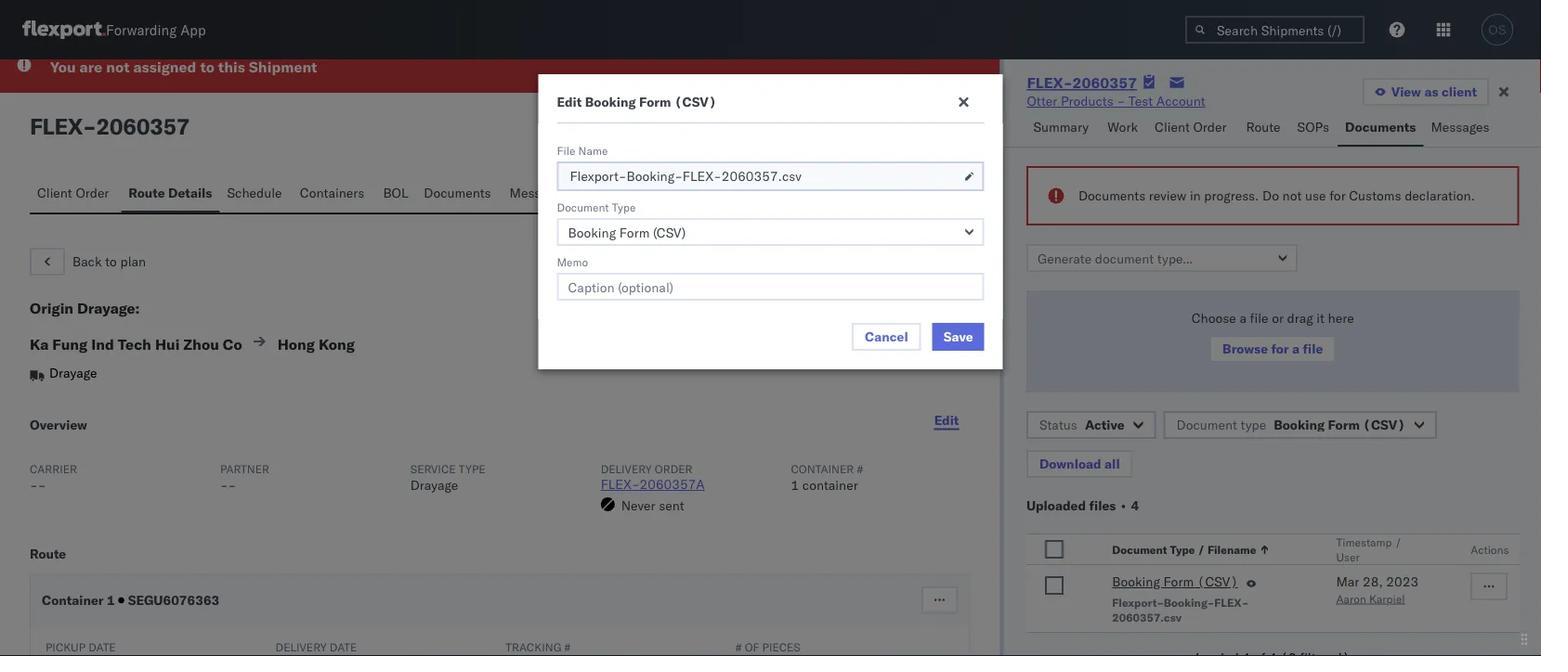 Task type: locate. For each thing, give the bounding box(es) containing it.
client order
[[1155, 119, 1227, 135], [37, 185, 109, 201]]

1 horizontal spatial client
[[1155, 119, 1190, 135]]

a right choose
[[1239, 310, 1246, 327]]

Search Shipments (/) text field
[[1186, 16, 1365, 44]]

document
[[667, 117, 731, 133], [557, 200, 609, 214], [1176, 417, 1237, 433], [1112, 543, 1167, 557]]

documents button for bol
[[417, 177, 502, 213]]

partner --
[[220, 462, 269, 494]]

0 horizontal spatial booking
[[585, 94, 636, 110]]

0 horizontal spatial documents
[[424, 185, 491, 201]]

1 vertical spatial delivery
[[276, 641, 327, 655]]

# up container
[[857, 462, 863, 476]]

cancel
[[865, 329, 908, 345]]

for down 'or'
[[1271, 341, 1289, 357]]

0 vertical spatial (csv)
[[674, 94, 717, 110]]

type for /
[[1170, 543, 1195, 557]]

2060357 down assigned
[[96, 112, 190, 140]]

type
[[612, 200, 636, 214], [459, 462, 486, 476], [1170, 543, 1195, 557]]

order down flex - 2060357
[[76, 185, 109, 201]]

file for file name
[[557, 144, 575, 157]]

document up flexport-booking-flex-2060357.csv on the top of page
[[667, 117, 731, 133]]

1 left container
[[791, 478, 799, 494]]

drayage down fung at the bottom left of page
[[49, 365, 97, 381]]

28,
[[1363, 574, 1383, 590]]

actions
[[1470, 543, 1509, 557]]

1 vertical spatial client order button
[[30, 177, 121, 213]]

0 vertical spatial messages
[[1431, 119, 1490, 135]]

it
[[1316, 310, 1324, 327]]

0 vertical spatial drayage
[[49, 365, 97, 381]]

route for route button at the top of the page
[[1246, 119, 1281, 135]]

client
[[1155, 119, 1190, 135], [37, 185, 72, 201]]

delivery date
[[276, 641, 357, 655]]

active
[[1085, 417, 1124, 433]]

edit for edit booking form (csv)
[[557, 94, 582, 110]]

flexport- inside 'flexport-booking-flex- 2060357.csv'
[[1112, 596, 1164, 610]]

1 vertical spatial documents button
[[417, 177, 502, 213]]

client order down account on the right top of page
[[1155, 119, 1227, 135]]

2 date from the left
[[330, 641, 357, 655]]

tracking #
[[506, 641, 571, 655]]

drayage:
[[77, 299, 140, 318]]

0 vertical spatial 1
[[791, 478, 799, 494]]

1 vertical spatial not
[[1282, 188, 1302, 204]]

1 horizontal spatial for
[[1329, 188, 1346, 204]]

documents right bol 'button' at the left top of page
[[424, 185, 491, 201]]

download all
[[1039, 456, 1120, 472]]

1 horizontal spatial drayage
[[410, 478, 458, 494]]

1 vertical spatial client order
[[37, 185, 109, 201]]

1 horizontal spatial 2060357.csv
[[1112, 611, 1182, 625]]

documents left review
[[1078, 188, 1145, 204]]

0 vertical spatial 2060357.csv
[[722, 168, 802, 184]]

1 vertical spatial booking-
[[1164, 596, 1214, 610]]

0 vertical spatial route
[[1246, 119, 1281, 135]]

1 horizontal spatial client order
[[1155, 119, 1227, 135]]

2023
[[1386, 574, 1418, 590]]

container up pickup on the bottom left of the page
[[42, 592, 104, 609]]

0 horizontal spatial type
[[459, 462, 486, 476]]

1 vertical spatial to
[[105, 254, 117, 270]]

file left 'exception'
[[872, 117, 894, 133]]

date for pickup date
[[88, 641, 116, 655]]

1 vertical spatial file
[[557, 144, 575, 157]]

not right do
[[1282, 188, 1302, 204]]

booking
[[585, 94, 636, 110], [1274, 417, 1324, 433], [1112, 574, 1160, 590]]

1 horizontal spatial file
[[1303, 341, 1323, 357]]

messages button down file name
[[502, 177, 578, 213]]

document down 4
[[1112, 543, 1167, 557]]

2 horizontal spatial type
[[1170, 543, 1195, 557]]

download
[[1039, 456, 1101, 472]]

1 horizontal spatial route
[[128, 185, 165, 201]]

flex
[[30, 112, 83, 140]]

user
[[1336, 551, 1360, 564]]

for
[[1329, 188, 1346, 204], [1271, 341, 1289, 357]]

# for container # 1 container
[[857, 462, 863, 476]]

1 horizontal spatial (csv)
[[1197, 574, 1238, 590]]

form up 'flexport-booking-flex- 2060357.csv'
[[1163, 574, 1194, 590]]

or
[[1272, 310, 1284, 327]]

1 vertical spatial file
[[1303, 341, 1323, 357]]

2060357.csv up booking form (csv) text box
[[722, 168, 802, 184]]

choose a file or drag it here
[[1191, 310, 1354, 327]]

to left this
[[200, 58, 215, 76]]

0 horizontal spatial container
[[42, 592, 104, 609]]

type inside service type drayage
[[459, 462, 486, 476]]

0 vertical spatial a
[[1239, 310, 1246, 327]]

0 vertical spatial file
[[1250, 310, 1268, 327]]

type down flexport-booking-flex-2060357.csv on the top of page
[[612, 200, 636, 214]]

upload
[[620, 117, 664, 133]]

2 horizontal spatial route
[[1246, 119, 1281, 135]]

1 horizontal spatial edit
[[934, 412, 959, 428]]

1 horizontal spatial order
[[1193, 119, 1227, 135]]

documents button right bol
[[417, 177, 502, 213]]

2 vertical spatial type
[[1170, 543, 1195, 557]]

1 horizontal spatial messages button
[[1424, 111, 1500, 147]]

2060357.csv down booking form (csv) link
[[1112, 611, 1182, 625]]

carrier --
[[30, 462, 77, 494]]

2 horizontal spatial documents
[[1345, 119, 1416, 135]]

booking right type
[[1274, 417, 1324, 433]]

booking up 'flexport-booking-flex- 2060357.csv'
[[1112, 574, 1160, 590]]

otter products - test account
[[1027, 93, 1206, 109]]

0 vertical spatial for
[[1329, 188, 1346, 204]]

partner
[[220, 462, 269, 476]]

0 horizontal spatial messages
[[510, 185, 568, 201]]

file
[[872, 117, 894, 133], [557, 144, 575, 157]]

2060357 up 'otter products - test account'
[[1073, 73, 1137, 92]]

/ left filename
[[1198, 543, 1205, 557]]

client order down flex
[[37, 185, 109, 201]]

2 vertical spatial route
[[30, 546, 66, 562]]

not
[[106, 58, 130, 76], [1282, 188, 1302, 204]]

0 vertical spatial client
[[1155, 119, 1190, 135]]

back to plan
[[72, 254, 146, 270]]

assignees button
[[578, 177, 656, 213]]

file
[[1250, 310, 1268, 327], [1303, 341, 1323, 357]]

type right service
[[459, 462, 486, 476]]

container inside container # 1 container
[[791, 462, 854, 476]]

messages button down client
[[1424, 111, 1500, 147]]

delivery
[[601, 462, 652, 476], [276, 641, 327, 655]]

to left plan
[[105, 254, 117, 270]]

booking-
[[627, 168, 683, 184], [1164, 596, 1214, 610]]

type up booking form (csv)
[[1170, 543, 1195, 557]]

0 horizontal spatial delivery
[[276, 641, 327, 655]]

messages button for bol
[[502, 177, 578, 213]]

form up upload
[[639, 94, 671, 110]]

document left type
[[1176, 417, 1237, 433]]

booking- inside 'flexport-booking-flex- 2060357.csv'
[[1164, 596, 1214, 610]]

all
[[1104, 456, 1120, 472]]

for right the use
[[1329, 188, 1346, 204]]

edit inside button
[[934, 412, 959, 428]]

# left the of
[[736, 641, 742, 655]]

booking up upload
[[585, 94, 636, 110]]

messages button for sops
[[1424, 111, 1500, 147]]

1 horizontal spatial booking-
[[1164, 596, 1214, 610]]

os
[[1489, 23, 1507, 37]]

client down account on the right top of page
[[1155, 119, 1190, 135]]

flexport- down booking form (csv) link
[[1112, 596, 1164, 610]]

client down flex
[[37, 185, 72, 201]]

1 vertical spatial messages
[[510, 185, 568, 201]]

file inside button
[[1303, 341, 1323, 357]]

edit up file name
[[557, 94, 582, 110]]

1 horizontal spatial a
[[1292, 341, 1299, 357]]

1 date from the left
[[88, 641, 116, 655]]

0 vertical spatial client order button
[[1148, 111, 1239, 147]]

view
[[1392, 84, 1422, 100]]

0 vertical spatial delivery
[[601, 462, 652, 476]]

0 horizontal spatial documents button
[[417, 177, 502, 213]]

products
[[1061, 93, 1114, 109]]

delivery order
[[601, 462, 693, 476]]

file down it
[[1303, 341, 1323, 357]]

0 vertical spatial order
[[1193, 119, 1227, 135]]

0 horizontal spatial #
[[565, 641, 571, 655]]

messages for bol
[[510, 185, 568, 201]]

document up the memo
[[557, 200, 609, 214]]

document inside button
[[1112, 543, 1167, 557]]

not right are
[[106, 58, 130, 76]]

0 horizontal spatial for
[[1271, 341, 1289, 357]]

save
[[944, 329, 973, 345]]

a down drag
[[1292, 341, 1299, 357]]

# inside container # 1 container
[[857, 462, 863, 476]]

0 vertical spatial 2060357
[[1073, 73, 1137, 92]]

form right type
[[1328, 417, 1360, 433]]

1 horizontal spatial file
[[872, 117, 894, 133]]

container up container
[[791, 462, 854, 476]]

/ right timestamp
[[1395, 536, 1402, 550]]

messages down file name
[[510, 185, 568, 201]]

0 horizontal spatial messages button
[[502, 177, 578, 213]]

service
[[410, 462, 456, 476]]

1 vertical spatial order
[[76, 185, 109, 201]]

file left 'or'
[[1250, 310, 1268, 327]]

flex- down upload document button
[[683, 168, 722, 184]]

Booking Form (CSV) text field
[[557, 218, 984, 246]]

0 vertical spatial not
[[106, 58, 130, 76]]

0 vertical spatial flexport-
[[570, 168, 627, 184]]

2060357.csv inside 'flexport-booking-flex- 2060357.csv'
[[1112, 611, 1182, 625]]

edit down the save button
[[934, 412, 959, 428]]

flexport- for flexport-booking-flex- 2060357.csv
[[1112, 596, 1164, 610]]

0 horizontal spatial client
[[37, 185, 72, 201]]

document for document type booking form (csv)
[[1176, 417, 1237, 433]]

1 horizontal spatial delivery
[[601, 462, 652, 476]]

file exception button
[[843, 111, 970, 139], [843, 111, 970, 139]]

1 horizontal spatial /
[[1395, 536, 1402, 550]]

progress.
[[1204, 188, 1259, 204]]

work
[[1108, 119, 1138, 135]]

None checkbox
[[1045, 541, 1063, 559], [1045, 577, 1063, 596], [1045, 541, 1063, 559], [1045, 577, 1063, 596]]

client order button down account on the right top of page
[[1148, 111, 1239, 147]]

flex-
[[1027, 73, 1073, 92], [683, 168, 722, 184], [601, 477, 640, 493], [1214, 596, 1248, 610]]

0 horizontal spatial booking-
[[627, 168, 683, 184]]

1 up pickup date
[[107, 592, 115, 609]]

0 horizontal spatial /
[[1198, 543, 1205, 557]]

timestamp / user button
[[1332, 531, 1433, 565]]

flex- up never
[[601, 477, 640, 493]]

documents button down view
[[1338, 111, 1424, 147]]

0 horizontal spatial order
[[76, 185, 109, 201]]

0 horizontal spatial drayage
[[49, 365, 97, 381]]

1 horizontal spatial 1
[[791, 478, 799, 494]]

1 vertical spatial drayage
[[410, 478, 458, 494]]

memo
[[557, 255, 588, 269]]

date for delivery date
[[330, 641, 357, 655]]

documents
[[1345, 119, 1416, 135], [424, 185, 491, 201], [1078, 188, 1145, 204]]

booking- down booking form (csv) link
[[1164, 596, 1214, 610]]

1 vertical spatial edit
[[934, 412, 959, 428]]

1 horizontal spatial form
[[1163, 574, 1194, 590]]

co
[[223, 335, 242, 354]]

flexport- up assignees
[[570, 168, 627, 184]]

document type booking form (csv)
[[1176, 417, 1405, 433]]

# right tracking
[[565, 641, 571, 655]]

route up container 1
[[30, 546, 66, 562]]

drayage down service
[[410, 478, 458, 494]]

1 vertical spatial container
[[42, 592, 104, 609]]

1 vertical spatial form
[[1328, 417, 1360, 433]]

delivery for delivery order
[[601, 462, 652, 476]]

2 vertical spatial (csv)
[[1197, 574, 1238, 590]]

1 vertical spatial for
[[1271, 341, 1289, 357]]

1 vertical spatial 2060357.csv
[[1112, 611, 1182, 625]]

documents for sops
[[1345, 119, 1416, 135]]

flexport- for flexport-booking-flex-2060357.csv
[[570, 168, 627, 184]]

0 horizontal spatial date
[[88, 641, 116, 655]]

filename
[[1207, 543, 1256, 557]]

flex- down filename
[[1214, 596, 1248, 610]]

details
[[168, 185, 212, 201]]

1 vertical spatial messages button
[[502, 177, 578, 213]]

route left details
[[128, 185, 165, 201]]

containers
[[300, 185, 364, 201]]

messages down client
[[1431, 119, 1490, 135]]

1 vertical spatial flexport-
[[1112, 596, 1164, 610]]

client order button up the back
[[30, 177, 121, 213]]

schedule
[[227, 185, 282, 201]]

date
[[88, 641, 116, 655], [330, 641, 357, 655]]

1 vertical spatial 1
[[107, 592, 115, 609]]

0 horizontal spatial flexport-
[[570, 168, 627, 184]]

1 horizontal spatial documents button
[[1338, 111, 1424, 147]]

forwarding app
[[106, 21, 206, 39]]

container 1
[[42, 592, 118, 609]]

0 horizontal spatial file
[[557, 144, 575, 157]]

0 horizontal spatial not
[[106, 58, 130, 76]]

order down account on the right top of page
[[1193, 119, 1227, 135]]

0 vertical spatial file
[[872, 117, 894, 133]]

never
[[621, 498, 656, 514]]

0 vertical spatial edit
[[557, 94, 582, 110]]

booking- up assignees
[[627, 168, 683, 184]]

0 horizontal spatial 2060357.csv
[[722, 168, 802, 184]]

summary button
[[1026, 111, 1100, 147]]

file left name
[[557, 144, 575, 157]]

route left the sops
[[1246, 119, 1281, 135]]

drayage
[[49, 365, 97, 381], [410, 478, 458, 494]]

1 horizontal spatial container
[[791, 462, 854, 476]]

ka
[[30, 335, 49, 354]]

type
[[1240, 417, 1266, 433]]

container # 1 container
[[791, 462, 863, 494]]

otter products - test account link
[[1027, 92, 1206, 111]]

documents down view
[[1345, 119, 1416, 135]]

type inside button
[[1170, 543, 1195, 557]]

2 vertical spatial form
[[1163, 574, 1194, 590]]

0 horizontal spatial 2060357
[[96, 112, 190, 140]]

0 vertical spatial booking-
[[627, 168, 683, 184]]



Task type: vqa. For each thing, say whether or not it's contained in the screenshot.


Task type: describe. For each thing, give the bounding box(es) containing it.
save button
[[933, 323, 984, 351]]

origin
[[30, 299, 74, 318]]

delivery for delivery date
[[276, 641, 327, 655]]

pieces
[[762, 641, 801, 655]]

edit booking form (csv)
[[557, 94, 717, 110]]

1 horizontal spatial #
[[736, 641, 742, 655]]

flex-2060357
[[1027, 73, 1137, 92]]

edit button
[[923, 402, 970, 439]]

exception
[[898, 117, 958, 133]]

bol button
[[376, 177, 417, 213]]

Generate document type... text field
[[1026, 244, 1297, 272]]

tech
[[118, 335, 151, 354]]

1 inside container # 1 container
[[791, 478, 799, 494]]

view as client
[[1392, 84, 1477, 100]]

Caption (optional) text field
[[557, 273, 984, 301]]

1 horizontal spatial to
[[200, 58, 215, 76]]

hong kong
[[277, 335, 355, 354]]

pickup
[[46, 641, 85, 655]]

timestamp / user
[[1336, 536, 1402, 564]]

uploaded
[[1026, 498, 1086, 514]]

document for document type / filename
[[1112, 543, 1167, 557]]

flexport. image
[[22, 20, 106, 39]]

of
[[745, 641, 760, 655]]

document type / filename button
[[1108, 539, 1299, 557]]

choose
[[1191, 310, 1236, 327]]

route details
[[128, 185, 212, 201]]

messages for sops
[[1431, 119, 1490, 135]]

kong
[[319, 335, 355, 354]]

karpiel
[[1369, 592, 1405, 606]]

container for container 1
[[42, 592, 104, 609]]

back
[[72, 254, 102, 270]]

1 vertical spatial (csv)
[[1363, 417, 1405, 433]]

0 horizontal spatial client order button
[[30, 177, 121, 213]]

account
[[1157, 93, 1206, 109]]

plan
[[120, 254, 146, 270]]

zhou
[[183, 335, 219, 354]]

2 horizontal spatial form
[[1328, 417, 1360, 433]]

test
[[1129, 93, 1153, 109]]

drayage inside service type drayage
[[410, 478, 458, 494]]

1 vertical spatial booking
[[1274, 417, 1324, 433]]

1 vertical spatial 2060357
[[96, 112, 190, 140]]

file for file exception
[[872, 117, 894, 133]]

document for document type
[[557, 200, 609, 214]]

/ inside 'timestamp / user'
[[1395, 536, 1402, 550]]

booking form (csv) link
[[1112, 573, 1238, 596]]

documents for bol
[[424, 185, 491, 201]]

status active
[[1039, 417, 1124, 433]]

name
[[578, 144, 608, 157]]

0 vertical spatial type
[[612, 200, 636, 214]]

1 horizontal spatial client order button
[[1148, 111, 1239, 147]]

0 horizontal spatial route
[[30, 546, 66, 562]]

browse for a file
[[1222, 341, 1323, 357]]

file name
[[557, 144, 608, 157]]

overview
[[30, 417, 87, 433]]

do
[[1262, 188, 1279, 204]]

ka fung ind tech hui zhou co
[[30, 335, 242, 354]]

assigned
[[133, 58, 196, 76]]

0 vertical spatial booking
[[585, 94, 636, 110]]

drag
[[1287, 310, 1313, 327]]

0 horizontal spatial file
[[1250, 310, 1268, 327]]

document type / filename
[[1112, 543, 1256, 557]]

hui
[[155, 335, 180, 354]]

booking- for flexport-booking-flex- 2060357.csv
[[1164, 596, 1214, 610]]

flex-2060357a
[[601, 477, 705, 493]]

document inside button
[[667, 117, 731, 133]]

type for drayage
[[459, 462, 486, 476]]

sops button
[[1290, 111, 1338, 147]]

os button
[[1476, 8, 1519, 51]]

app
[[180, 21, 206, 39]]

upload document button
[[606, 111, 835, 139]]

flex-2060357a button
[[601, 477, 705, 493]]

assignees
[[586, 185, 646, 201]]

flex- inside 'flexport-booking-flex- 2060357.csv'
[[1214, 596, 1248, 610]]

1 horizontal spatial 2060357
[[1073, 73, 1137, 92]]

0 horizontal spatial client order
[[37, 185, 109, 201]]

forwarding app link
[[22, 20, 206, 39]]

cancel button
[[852, 323, 921, 351]]

flex-2060357 link
[[1027, 73, 1137, 92]]

1 horizontal spatial booking
[[1112, 574, 1160, 590]]

client
[[1442, 84, 1477, 100]]

1 vertical spatial client
[[37, 185, 72, 201]]

status
[[1039, 417, 1077, 433]]

files
[[1089, 498, 1116, 514]]

uploaded files ∙ 4
[[1026, 498, 1139, 514]]

aaron
[[1336, 592, 1366, 606]]

# of pieces
[[736, 641, 801, 655]]

flexport-booking-flex- 2060357.csv
[[1112, 596, 1248, 625]]

# for tracking #
[[565, 641, 571, 655]]

0 horizontal spatial (csv)
[[674, 94, 717, 110]]

work button
[[1100, 111, 1148, 147]]

view as client button
[[1363, 78, 1489, 106]]

documents button for sops
[[1338, 111, 1424, 147]]

0 vertical spatial form
[[639, 94, 671, 110]]

containers button
[[293, 177, 376, 213]]

booking- for flexport-booking-flex-2060357.csv
[[627, 168, 683, 184]]

file exception
[[872, 117, 958, 133]]

fung
[[52, 335, 88, 354]]

forwarding
[[106, 21, 177, 39]]

declaration.
[[1405, 188, 1475, 204]]

schedule button
[[220, 177, 293, 213]]

use
[[1305, 188, 1326, 204]]

order
[[655, 462, 693, 476]]

mar 28, 2023 aaron karpiel
[[1336, 574, 1418, 606]]

a inside button
[[1292, 341, 1299, 357]]

service type drayage
[[410, 462, 486, 494]]

in
[[1190, 188, 1201, 204]]

route for route details
[[128, 185, 165, 201]]

1 horizontal spatial documents
[[1078, 188, 1145, 204]]

browse for a file button
[[1209, 335, 1336, 363]]

for inside button
[[1271, 341, 1289, 357]]

0 horizontal spatial 1
[[107, 592, 115, 609]]

flex - 2060357
[[30, 112, 190, 140]]

you
[[50, 58, 76, 76]]

origin drayage:
[[30, 299, 140, 318]]

flex- up the 'otter'
[[1027, 73, 1073, 92]]

edit for edit
[[934, 412, 959, 428]]

bol
[[383, 185, 408, 201]]

as
[[1425, 84, 1439, 100]]

summary
[[1034, 119, 1089, 135]]

are
[[80, 58, 102, 76]]

documents review in progress. do not use for customs declaration.
[[1078, 188, 1475, 204]]

sops
[[1298, 119, 1330, 135]]

container for container # 1 container
[[791, 462, 854, 476]]

2060357.csv for flexport-booking-flex-2060357.csv
[[722, 168, 802, 184]]

route details button
[[121, 177, 220, 213]]

2060357.csv for flexport-booking-flex- 2060357.csv
[[1112, 611, 1182, 625]]

mar
[[1336, 574, 1359, 590]]

otter
[[1027, 93, 1058, 109]]

browse
[[1222, 341, 1268, 357]]

ind
[[91, 335, 114, 354]]



